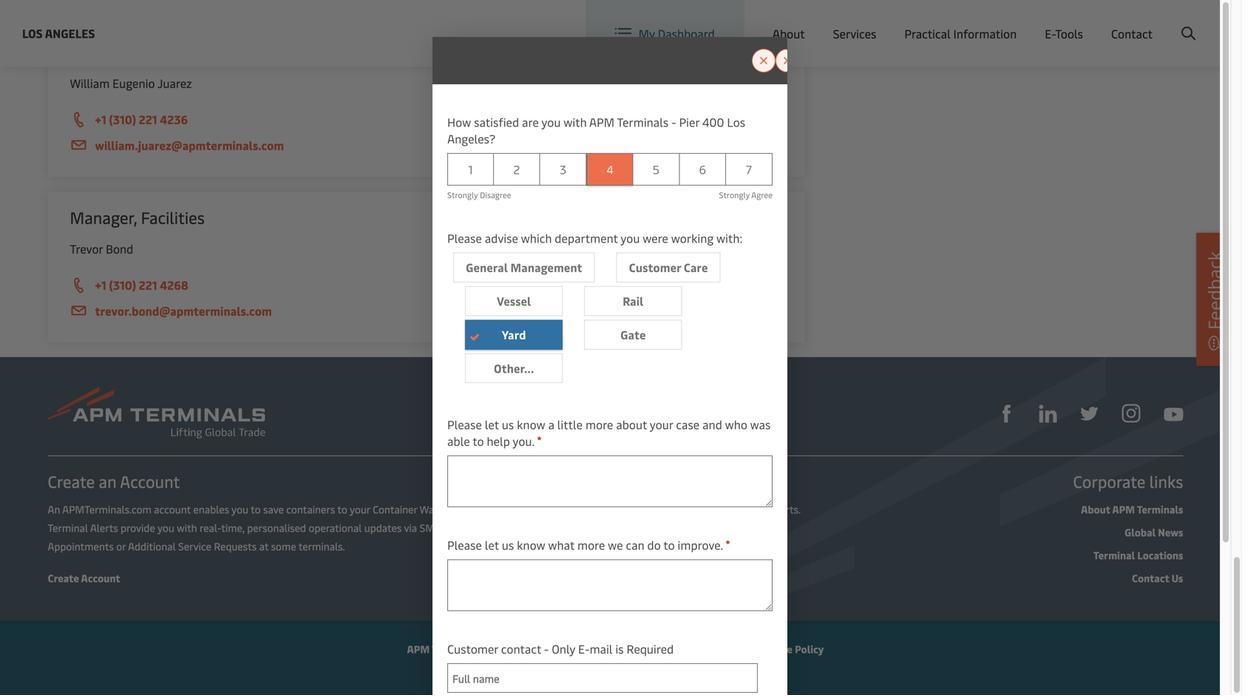 Task type: vqa. For each thing, say whether or not it's contained in the screenshot.
APM Terminals Mobile button
no



Task type: describe. For each thing, give the bounding box(es) containing it.
0 horizontal spatial account
[[154, 502, 191, 516]]

appointments
[[48, 539, 114, 553]]

0 vertical spatial or
[[443, 521, 452, 535]]

create account link
[[48, 571, 120, 585]]

watchlist,
[[420, 502, 466, 516]]

apm terminals ⓒ copyright 2023
[[407, 642, 567, 656]]

about apm terminals link
[[1081, 502, 1184, 516]]

2 vertical spatial terminal
[[1094, 548, 1135, 562]]

how satisfied are you with apm terminals - pier 400 los angeles?
[[447, 114, 746, 146]]

case
[[676, 417, 700, 432]]

general
[[466, 259, 508, 275]]

login
[[1084, 14, 1113, 30]]

your inside please let us know a little more about your case and who was able to help you.
[[650, 417, 673, 432]]

pier
[[679, 114, 700, 130]]

is inside an apmterminals.com account enables you to save containers to your container watchlist, set daily watchlist email notifications, and subscribe for terminal alerts. terminal alerts provide you with real-time, personalised operational updates via sms or email. an apm terminals account is also required to manage truck appointments or additional service requests at some terminals.
[[611, 521, 618, 535]]

what
[[548, 537, 575, 553]]

operational
[[309, 521, 362, 535]]

subscribe
[[666, 502, 710, 516]]

william.juarez@apmterminals.com
[[95, 137, 284, 153]]

to left save
[[251, 502, 261, 516]]

general management
[[466, 259, 583, 275]]

instagram image
[[1122, 404, 1141, 423]]

facebook image
[[998, 405, 1016, 423]]

create for create account
[[48, 571, 79, 585]]

strongly disagree
[[447, 189, 511, 201]]

mail
[[590, 641, 613, 657]]

0 vertical spatial gate
[[186, 41, 220, 62]]

sms
[[420, 521, 440, 535]]

switch
[[815, 14, 850, 30]]

know for a
[[517, 417, 546, 432]]

terminal locations link
[[1094, 548, 1184, 562]]

location
[[853, 14, 899, 30]]

save
[[263, 502, 284, 516]]

required
[[642, 521, 681, 535]]

to up operational
[[338, 502, 347, 516]]

los angeles link
[[22, 24, 95, 43]]

global for global menu
[[946, 14, 980, 30]]

+1 (310) 221 4268 link
[[70, 276, 783, 295]]

improve.
[[678, 537, 724, 553]]

3
[[560, 161, 567, 177]]

trevor
[[70, 241, 103, 257]]

apmterminals.com
[[62, 502, 151, 516]]

* inside the "please let us know what more we can do to improve. *"
[[726, 537, 731, 550]]

0 vertical spatial account
[[1160, 14, 1203, 30]]

1 horizontal spatial an
[[485, 521, 497, 535]]

updates
[[364, 521, 402, 535]]

please for please let us know a little more about your case and who was able to help you.
[[447, 417, 482, 432]]

links
[[1150, 470, 1184, 492]]

terminals inside how satisfied are you with apm terminals - pier 400 los angeles?
[[617, 114, 669, 130]]

bond
[[106, 241, 133, 257]]

create account
[[48, 571, 120, 585]]

Please let us know a little more about your case and who was able to help you. text field
[[447, 456, 773, 507]]

more inside please let us know a little more about your case and who was able to help you.
[[586, 417, 613, 432]]

linkedin image
[[1040, 405, 1057, 423]]

/
[[1115, 14, 1120, 30]]

an
[[99, 470, 117, 492]]

contact us link
[[1132, 571, 1184, 585]]

trevor.bond@apmterminals.com link
[[70, 302, 783, 320]]

us for what
[[502, 537, 514, 553]]

1 vertical spatial more
[[578, 537, 605, 553]]

los angeles
[[22, 25, 95, 41]]

1 vertical spatial terminal
[[48, 521, 88, 535]]

los inside how satisfied are you with apm terminals - pier 400 los angeles?
[[727, 114, 746, 130]]

your inside an apmterminals.com account enables you to save containers to your container watchlist, set daily watchlist email notifications, and subscribe for terminal alerts. terminal alerts provide you with real-time, personalised operational updates via sms or email. an apm terminals account is also required to manage truck appointments or additional service requests at some terminals.
[[350, 502, 370, 516]]

2 vertical spatial account
[[81, 571, 120, 585]]

youtube image
[[1165, 408, 1184, 421]]

william eugenio juarez
[[70, 75, 192, 91]]

at
[[259, 539, 269, 553]]

us for a
[[502, 417, 514, 432]]

global news link
[[1125, 525, 1184, 539]]

facilities
[[141, 206, 205, 228]]

contact us
[[1132, 571, 1184, 585]]

with inside how satisfied are you with apm terminals - pier 400 los angeles?
[[564, 114, 587, 130]]

create an account
[[48, 470, 180, 492]]

0 vertical spatial terminal
[[728, 502, 769, 516]]

switch location
[[815, 14, 899, 30]]

about
[[616, 417, 647, 432]]

real-
[[200, 521, 221, 535]]

container
[[373, 502, 417, 516]]

global menu
[[946, 14, 1014, 30]]

+1 for director,
[[95, 111, 106, 127]]

agree
[[752, 189, 773, 201]]

required
[[627, 641, 674, 657]]

are
[[522, 114, 539, 130]]

alerts.
[[771, 502, 801, 516]]

you.
[[513, 433, 535, 449]]

help
[[487, 433, 510, 449]]

linkedin__x28_alt_x29__3_ link
[[1040, 403, 1057, 423]]

director,
[[70, 41, 131, 62]]

1 vertical spatial gate
[[621, 326, 646, 342]]

to inside please let us know a little more about your case and who was able to help you.
[[473, 433, 484, 449]]

corporate
[[1074, 470, 1146, 492]]

4268
[[160, 277, 188, 293]]

please for please advise which department you were working with:
[[447, 230, 482, 246]]

notifications,
[[583, 502, 644, 516]]

working
[[671, 230, 714, 246]]

feedback button
[[1197, 233, 1234, 366]]

twitter image
[[1081, 405, 1099, 423]]

you up "time," on the bottom left
[[232, 502, 249, 516]]

strongly agree
[[719, 189, 773, 201]]

(310) for director,
[[109, 111, 136, 127]]

with inside an apmterminals.com account enables you to save containers to your container watchlist, set daily watchlist email notifications, and subscribe for terminal alerts. terminal alerts provide you with real-time, personalised operational updates via sms or email. an apm terminals account is also required to manage truck appointments or additional service requests at some terminals.
[[177, 521, 197, 535]]

switch location button
[[792, 13, 899, 30]]

service
[[178, 539, 212, 553]]

set
[[468, 502, 482, 516]]

0 vertical spatial yard
[[134, 41, 166, 62]]

400
[[703, 114, 724, 130]]

Full name text field
[[447, 663, 758, 693]]

0 vertical spatial *
[[537, 433, 542, 446]]

+1 (310) 221 4236
[[95, 111, 188, 127]]

terminal locations
[[1094, 548, 1184, 562]]

and inside please let us know a little more about your case and who was able to help you.
[[703, 417, 722, 432]]

221 for yard
[[139, 111, 157, 127]]

manage
[[695, 521, 732, 535]]

1 vertical spatial account
[[120, 470, 180, 492]]

please let us know what more we can do to improve. *
[[447, 537, 731, 553]]

disagree
[[480, 189, 511, 201]]

apm left ⓒ
[[407, 642, 430, 656]]

were
[[643, 230, 669, 246]]

customer for customer care
[[629, 259, 681, 275]]

menu
[[983, 14, 1014, 30]]

terms
[[579, 642, 607, 656]]

Please let us know what more we can do to improve. text field
[[447, 559, 773, 611]]

terms & conditions
[[579, 642, 671, 656]]

trevor bond
[[70, 241, 133, 257]]

0 horizontal spatial los
[[22, 25, 43, 41]]



Task type: locate. For each thing, give the bounding box(es) containing it.
0 horizontal spatial strongly
[[447, 189, 478, 201]]

this question is required element for please let us know what more we can do to improve.
[[726, 537, 731, 550]]

1 horizontal spatial or
[[443, 521, 452, 535]]

you up additional
[[158, 521, 174, 535]]

1 vertical spatial an
[[485, 521, 497, 535]]

please inside please let us know a little more about your case and who was able to help you.
[[447, 417, 482, 432]]

-
[[672, 114, 677, 130], [544, 641, 549, 657]]

create down appointments
[[48, 571, 79, 585]]

account up the "please let us know what more we can do to improve. *"
[[571, 521, 608, 535]]

1 vertical spatial this question is required element
[[726, 537, 731, 550]]

strongly for strongly disagree
[[447, 189, 478, 201]]

1 vertical spatial customer
[[447, 641, 498, 657]]

0 vertical spatial is
[[611, 521, 618, 535]]

operations
[[224, 41, 303, 62]]

apm up 4 at left
[[589, 114, 615, 130]]

los right 400
[[727, 114, 746, 130]]

0 horizontal spatial &
[[170, 41, 182, 62]]

account left enables
[[154, 502, 191, 516]]

let inside please let us know a little more about your case and who was able to help you.
[[485, 417, 499, 432]]

for
[[713, 502, 726, 516]]

customer contact - only e-mail is required
[[447, 641, 674, 657]]

this question is required element for please let us know a little more about your case and who was able to help you.
[[537, 433, 542, 446]]

0 vertical spatial los
[[22, 25, 43, 41]]

feedback
[[1203, 251, 1227, 330]]

about apm terminals
[[1081, 502, 1184, 516]]

you left were
[[621, 230, 640, 246]]

0 vertical spatial and
[[703, 417, 722, 432]]

how
[[447, 114, 471, 130]]

0 vertical spatial -
[[672, 114, 677, 130]]

0 horizontal spatial terminal
[[48, 521, 88, 535]]

know up you. in the bottom of the page
[[517, 417, 546, 432]]

watchlist
[[509, 502, 552, 516]]

global inside button
[[946, 14, 980, 30]]

apm inside an apmterminals.com account enables you to save containers to your container watchlist, set daily watchlist email notifications, and subscribe for terminal alerts. terminal alerts provide you with real-time, personalised operational updates via sms or email. an apm terminals account is also required to manage truck appointments or additional service requests at some terminals.
[[499, 521, 521, 535]]

1 vertical spatial *
[[726, 537, 731, 550]]

1 vertical spatial (310)
[[109, 277, 136, 293]]

with
[[564, 114, 587, 130], [177, 521, 197, 535]]

us up help
[[502, 417, 514, 432]]

option group
[[447, 153, 773, 205]]

terminals up what
[[524, 521, 569, 535]]

know for what
[[517, 537, 546, 553]]

0 vertical spatial please
[[447, 230, 482, 246]]

customer down were
[[629, 259, 681, 275]]

strongly
[[447, 189, 478, 201], [719, 189, 750, 201]]

know left what
[[517, 537, 546, 553]]

1 (310) from the top
[[109, 111, 136, 127]]

0 horizontal spatial *
[[537, 433, 542, 446]]

or down alerts
[[116, 539, 126, 553]]

(310) down william eugenio juarez
[[109, 111, 136, 127]]

let
[[485, 417, 499, 432], [485, 537, 499, 553]]

0 horizontal spatial with
[[177, 521, 197, 535]]

1 horizontal spatial terminal
[[728, 502, 769, 516]]

2 221 from the top
[[139, 277, 157, 293]]

corporate links
[[1074, 470, 1184, 492]]

apm inside how satisfied are you with apm terminals - pier 400 los angeles?
[[589, 114, 615, 130]]

1 vertical spatial global
[[1125, 525, 1156, 539]]

221 for facilities
[[139, 277, 157, 293]]

with right the are
[[564, 114, 587, 130]]

terminal up the contact
[[1094, 548, 1135, 562]]

1 horizontal spatial yard
[[502, 326, 526, 342]]

daily
[[485, 502, 507, 516]]

policy
[[795, 642, 824, 656]]

shape link
[[998, 403, 1016, 423]]

please advise which department you were working with:
[[447, 230, 743, 246]]

enables
[[193, 502, 229, 516]]

yard
[[134, 41, 166, 62], [502, 326, 526, 342]]

rail
[[623, 293, 644, 309]]

this question is required element right you. in the bottom of the page
[[537, 433, 542, 446]]

instagram link
[[1122, 403, 1141, 423]]

provide
[[121, 521, 155, 535]]

us down daily
[[502, 537, 514, 553]]

please down email.
[[447, 537, 482, 553]]

0 horizontal spatial global
[[946, 14, 980, 30]]

0 vertical spatial your
[[650, 417, 673, 432]]

3 please from the top
[[447, 537, 482, 553]]

1 let from the top
[[485, 417, 499, 432]]

an down daily
[[485, 521, 497, 535]]

additional
[[128, 539, 176, 553]]

create for create an account
[[48, 470, 95, 492]]

advise
[[485, 230, 518, 246]]

2 please from the top
[[447, 417, 482, 432]]

0 horizontal spatial yard
[[134, 41, 166, 62]]

1 horizontal spatial your
[[650, 417, 673, 432]]

apm down daily
[[499, 521, 521, 535]]

fill 44 link
[[1081, 403, 1099, 423]]

with up the service
[[177, 521, 197, 535]]

apm right about
[[1113, 502, 1135, 516]]

strongly left agree
[[719, 189, 750, 201]]

an
[[48, 502, 60, 516], [485, 521, 497, 535]]

let down daily
[[485, 537, 499, 553]]

login / create account
[[1084, 14, 1203, 30]]

5
[[653, 161, 660, 177]]

4
[[607, 161, 614, 177]]

- left only
[[544, 641, 549, 657]]

2 strongly from the left
[[719, 189, 750, 201]]

to right 'able'
[[473, 433, 484, 449]]

you inside how satisfied are you with apm terminals - pier 400 los angeles?
[[542, 114, 561, 130]]

cookie policy
[[761, 642, 824, 656]]

2 (310) from the top
[[109, 277, 136, 293]]

and
[[703, 417, 722, 432], [646, 502, 663, 516]]

2 horizontal spatial terminal
[[1094, 548, 1135, 562]]

is left the 'also'
[[611, 521, 618, 535]]

containers
[[286, 502, 335, 516]]

+1 (310) 221 4268
[[95, 277, 188, 293]]

your left case
[[650, 417, 673, 432]]

trevor.bond@apmterminals.com
[[95, 303, 272, 319]]

& right terms
[[610, 642, 618, 656]]

1 horizontal spatial customer
[[629, 259, 681, 275]]

terminals left the pier
[[617, 114, 669, 130]]

0 vertical spatial this question is required element
[[537, 433, 542, 446]]

director, yard & gate operations
[[70, 41, 303, 62]]

can
[[626, 537, 645, 553]]

do
[[648, 537, 661, 553]]

1 vertical spatial your
[[350, 502, 370, 516]]

via
[[404, 521, 417, 535]]

other...
[[494, 360, 534, 376]]

to
[[473, 433, 484, 449], [251, 502, 261, 516], [338, 502, 347, 516], [683, 521, 693, 535], [664, 537, 675, 553]]

1 horizontal spatial this question is required element
[[726, 537, 731, 550]]

email.
[[455, 521, 483, 535]]

know inside please let us know a little more about your case and who was able to help you.
[[517, 417, 546, 432]]

(310) for manager,
[[109, 277, 136, 293]]

1 horizontal spatial gate
[[621, 326, 646, 342]]

terminals left ⓒ
[[432, 642, 478, 656]]

+1 for manager,
[[95, 277, 106, 293]]

global left menu
[[946, 14, 980, 30]]

us inside please let us know a little more about your case and who was able to help you.
[[502, 417, 514, 432]]

1 us from the top
[[502, 417, 514, 432]]

1 vertical spatial 221
[[139, 277, 157, 293]]

account right an
[[120, 470, 180, 492]]

william.juarez@apmterminals.com link
[[70, 136, 783, 155]]

1 vertical spatial create
[[48, 470, 95, 492]]

gate down rail on the top right
[[621, 326, 646, 342]]

2 vertical spatial create
[[48, 571, 79, 585]]

login / create account link
[[1056, 0, 1203, 44]]

1 horizontal spatial -
[[672, 114, 677, 130]]

to down subscribe
[[683, 521, 693, 535]]

strongly down 1
[[447, 189, 478, 201]]

an up appointments
[[48, 502, 60, 516]]

1 know from the top
[[517, 417, 546, 432]]

create left an
[[48, 470, 95, 492]]

1 vertical spatial know
[[517, 537, 546, 553]]

and left who
[[703, 417, 722, 432]]

your
[[650, 417, 673, 432], [350, 502, 370, 516]]

1 horizontal spatial los
[[727, 114, 746, 130]]

terminals up "global news" link
[[1137, 502, 1184, 516]]

1 vertical spatial account
[[571, 521, 608, 535]]

personalised
[[247, 521, 306, 535]]

0 horizontal spatial and
[[646, 502, 663, 516]]

yard up eugenio
[[134, 41, 166, 62]]

0 horizontal spatial an
[[48, 502, 60, 516]]

los left angeles
[[22, 25, 43, 41]]

+1 down trevor bond
[[95, 277, 106, 293]]

2 let from the top
[[485, 537, 499, 553]]

1 221 from the top
[[139, 111, 157, 127]]

with:
[[717, 230, 743, 246]]

strongly for strongly agree
[[719, 189, 750, 201]]

only
[[552, 641, 575, 657]]

2 +1 from the top
[[95, 277, 106, 293]]

1 vertical spatial please
[[447, 417, 482, 432]]

221 inside "link"
[[139, 277, 157, 293]]

1 vertical spatial is
[[616, 641, 624, 657]]

terms & conditions link
[[579, 642, 671, 656]]

option group containing 1
[[447, 153, 773, 205]]

or right 'sms'
[[443, 521, 452, 535]]

0 vertical spatial know
[[517, 417, 546, 432]]

account
[[154, 502, 191, 516], [571, 521, 608, 535]]

0 vertical spatial (310)
[[109, 111, 136, 127]]

and inside an apmterminals.com account enables you to save containers to your container watchlist, set daily watchlist email notifications, and subscribe for terminal alerts. terminal alerts provide you with real-time, personalised operational updates via sms or email. an apm terminals account is also required to manage truck appointments or additional service requests at some terminals.
[[646, 502, 663, 516]]

0 vertical spatial more
[[586, 417, 613, 432]]

0 horizontal spatial gate
[[186, 41, 220, 62]]

customer left contact at left bottom
[[447, 641, 498, 657]]

0 vertical spatial us
[[502, 417, 514, 432]]

0 horizontal spatial your
[[350, 502, 370, 516]]

1 horizontal spatial strongly
[[719, 189, 750, 201]]

this question is required element down manage
[[726, 537, 731, 550]]

more right little
[[586, 417, 613, 432]]

customer for customer contact - only e-mail is required
[[447, 641, 498, 657]]

0 vertical spatial let
[[485, 417, 499, 432]]

1 vertical spatial los
[[727, 114, 746, 130]]

cookie
[[761, 642, 793, 656]]

global for global news
[[1125, 525, 1156, 539]]

0 vertical spatial 221
[[139, 111, 157, 127]]

221 left 4268 in the left of the page
[[139, 277, 157, 293]]

ⓒ
[[481, 642, 491, 656]]

221
[[139, 111, 157, 127], [139, 277, 157, 293]]

locations
[[1138, 548, 1184, 562]]

(310) down bond at the left
[[109, 277, 136, 293]]

let up help
[[485, 417, 499, 432]]

1 please from the top
[[447, 230, 482, 246]]

1 vertical spatial and
[[646, 502, 663, 516]]

&
[[170, 41, 182, 62], [610, 642, 618, 656]]

0 vertical spatial +1
[[95, 111, 106, 127]]

- inside how satisfied are you with apm terminals - pier 400 los angeles?
[[672, 114, 677, 130]]

please up 'able'
[[447, 417, 482, 432]]

to right do
[[664, 537, 675, 553]]

global up terminal locations
[[1125, 525, 1156, 539]]

0 horizontal spatial -
[[544, 641, 549, 657]]

1 vertical spatial -
[[544, 641, 549, 657]]

more left we
[[578, 537, 605, 553]]

gate
[[186, 41, 220, 62], [621, 326, 646, 342]]

4236
[[160, 111, 188, 127]]

0 horizontal spatial customer
[[447, 641, 498, 657]]

1 vertical spatial let
[[485, 537, 499, 553]]

1 horizontal spatial with
[[564, 114, 587, 130]]

your up updates
[[350, 502, 370, 516]]

let for please let us know a little more about your case and who was able to help you.
[[485, 417, 499, 432]]

0 horizontal spatial or
[[116, 539, 126, 553]]

1 +1 from the top
[[95, 111, 106, 127]]

0 vertical spatial with
[[564, 114, 587, 130]]

us
[[1172, 571, 1184, 585]]

vessel
[[497, 293, 531, 309]]

1 vertical spatial us
[[502, 537, 514, 553]]

0 vertical spatial account
[[154, 502, 191, 516]]

1 horizontal spatial *
[[726, 537, 731, 550]]

0 vertical spatial an
[[48, 502, 60, 516]]

+1 down the william
[[95, 111, 106, 127]]

2 vertical spatial please
[[447, 537, 482, 553]]

6
[[699, 161, 706, 177]]

1 vertical spatial yard
[[502, 326, 526, 342]]

(310) inside "link"
[[109, 277, 136, 293]]

care
[[684, 259, 708, 275]]

1 horizontal spatial account
[[571, 521, 608, 535]]

let for please let us know what more we can do to improve. *
[[485, 537, 499, 553]]

1 horizontal spatial and
[[703, 417, 722, 432]]

2 us from the top
[[502, 537, 514, 553]]

221 left 4236
[[139, 111, 157, 127]]

0 vertical spatial create
[[1123, 14, 1157, 30]]

1 vertical spatial or
[[116, 539, 126, 553]]

1 vertical spatial &
[[610, 642, 618, 656]]

1
[[468, 161, 473, 177]]

0 vertical spatial customer
[[629, 259, 681, 275]]

* down manage
[[726, 537, 731, 550]]

please up general
[[447, 230, 482, 246]]

1 vertical spatial +1
[[95, 277, 106, 293]]

william
[[70, 75, 110, 91]]

email
[[555, 502, 580, 516]]

contact
[[1132, 571, 1170, 585]]

& up juarez
[[170, 41, 182, 62]]

1 horizontal spatial global
[[1125, 525, 1156, 539]]

apmt footer logo image
[[48, 387, 265, 439]]

account right /
[[1160, 14, 1203, 30]]

is
[[611, 521, 618, 535], [616, 641, 624, 657]]

terminals inside an apmterminals.com account enables you to save containers to your container watchlist, set daily watchlist email notifications, and subscribe for terminal alerts. terminal alerts provide you with real-time, personalised operational updates via sms or email. an apm terminals account is also required to manage truck appointments or additional service requests at some terminals.
[[524, 521, 569, 535]]

0 vertical spatial global
[[946, 14, 980, 30]]

1 strongly from the left
[[447, 189, 478, 201]]

1 vertical spatial with
[[177, 521, 197, 535]]

1 horizontal spatial &
[[610, 642, 618, 656]]

gate up juarez
[[186, 41, 220, 62]]

terminals.
[[299, 539, 345, 553]]

0 horizontal spatial this question is required element
[[537, 433, 542, 446]]

which
[[521, 230, 552, 246]]

- left the pier
[[672, 114, 677, 130]]

a
[[548, 417, 555, 432]]

0 vertical spatial &
[[170, 41, 182, 62]]

+1 inside "link"
[[95, 277, 106, 293]]

yard down vessel
[[502, 326, 526, 342]]

terminals
[[617, 114, 669, 130], [1137, 502, 1184, 516], [524, 521, 569, 535], [432, 642, 478, 656]]

you
[[542, 114, 561, 130], [621, 230, 640, 246], [232, 502, 249, 516], [158, 521, 174, 535]]

you right the are
[[542, 114, 561, 130]]

terminal up truck
[[728, 502, 769, 516]]

2 know from the top
[[517, 537, 546, 553]]

you tube link
[[1165, 403, 1184, 422]]

this question is required element
[[537, 433, 542, 446], [726, 537, 731, 550]]

account down appointments
[[81, 571, 120, 585]]

manager, facilities
[[70, 206, 205, 228]]

is right mail
[[616, 641, 624, 657]]

* right you. in the bottom of the page
[[537, 433, 542, 446]]

create right /
[[1123, 14, 1157, 30]]

alerts
[[90, 521, 118, 535]]

and up required
[[646, 502, 663, 516]]

2023
[[542, 642, 567, 656]]

terminal up appointments
[[48, 521, 88, 535]]



